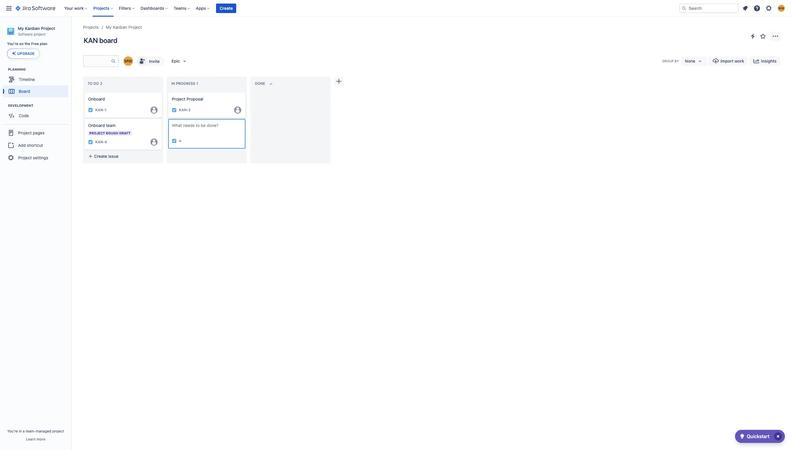 Task type: vqa. For each thing, say whether or not it's contained in the screenshot.
Share image
no



Task type: describe. For each thing, give the bounding box(es) containing it.
your work
[[64, 5, 84, 11]]

onboard for onboard
[[88, 96, 105, 101]]

project pages link
[[2, 127, 69, 140]]

you're in a team-managed project
[[7, 429, 64, 434]]

free
[[31, 42, 39, 46]]

1 horizontal spatial project
[[52, 429, 64, 434]]

in progress element
[[171, 81, 199, 86]]

create for create
[[220, 5, 233, 11]]

proposal
[[187, 96, 203, 101]]

upgrade
[[17, 51, 35, 56]]

project for project proposal
[[172, 96, 185, 101]]

the
[[25, 42, 30, 46]]

task image for project proposal
[[172, 108, 177, 112]]

unassigned image for kan-1
[[150, 106, 158, 114]]

team
[[106, 123, 116, 128]]

shortcut
[[27, 143, 43, 148]]

create issue button
[[85, 151, 162, 162]]

filters
[[119, 5, 131, 11]]

filters button
[[117, 3, 137, 13]]

insights
[[761, 58, 777, 64]]

unassigned image for kan-4
[[150, 139, 158, 146]]

done
[[255, 81, 265, 86]]

4
[[105, 140, 107, 144]]

quickstart button
[[735, 430, 785, 443]]

create for create issue
[[94, 154, 107, 159]]

issue
[[108, 154, 118, 159]]

code link
[[3, 110, 68, 122]]

project for project settings
[[18, 155, 32, 160]]

upgrade button
[[7, 49, 39, 59]]

your profile and settings image
[[778, 5, 785, 12]]

plan
[[40, 42, 47, 46]]

sidebar navigation image
[[65, 24, 78, 36]]

star kan board image
[[759, 33, 767, 40]]

appswitcher icon image
[[5, 5, 12, 12]]

development group
[[3, 103, 71, 124]]

you're for you're on the free plan
[[7, 42, 18, 46]]

kanban for my kanban project software project
[[25, 26, 40, 31]]

add shortcut button
[[2, 140, 69, 151]]

maria williams image
[[123, 56, 133, 66]]

insights button
[[749, 56, 780, 66]]

none button
[[681, 56, 707, 66]]

do
[[93, 81, 99, 86]]

kan-2 link
[[179, 107, 191, 113]]

teams button
[[172, 3, 192, 13]]

team-
[[26, 429, 36, 434]]

your
[[64, 5, 73, 11]]

apps
[[196, 5, 206, 11]]

pages
[[33, 130, 44, 135]]

my for my kanban project software project
[[18, 26, 24, 31]]

kan board
[[84, 36, 117, 45]]

create issue image for project proposal
[[165, 88, 172, 96]]

my kanban project link
[[106, 24, 142, 31]]

onboard for onboard team
[[88, 123, 105, 128]]

kan-4 link
[[95, 140, 107, 145]]

kan- for project proposal
[[179, 108, 188, 112]]

Search this board text field
[[84, 56, 111, 66]]

my for my kanban project
[[106, 25, 112, 30]]

1
[[105, 108, 106, 112]]

dashboards
[[141, 5, 164, 11]]

more image
[[772, 33, 779, 40]]

group by
[[662, 59, 679, 63]]

check image
[[739, 433, 746, 440]]

learn
[[26, 437, 36, 442]]

project inside my kanban project software project
[[34, 32, 46, 36]]

project down filters popup button
[[128, 25, 142, 30]]

group containing project pages
[[2, 124, 69, 166]]

learn more
[[26, 437, 45, 442]]

import work
[[721, 58, 744, 64]]

kan-2
[[179, 108, 191, 112]]

settings
[[33, 155, 48, 160]]

your work button
[[62, 3, 90, 13]]



Task type: locate. For each thing, give the bounding box(es) containing it.
kan
[[84, 36, 98, 45]]

0 vertical spatial create
[[220, 5, 233, 11]]

progress
[[176, 81, 195, 86]]

kan- up onboard team
[[95, 108, 105, 112]]

0 horizontal spatial create
[[94, 154, 107, 159]]

planning group
[[3, 67, 71, 99]]

0 vertical spatial onboard
[[88, 96, 105, 101]]

managed
[[36, 429, 51, 434]]

automations menu button icon image
[[749, 32, 756, 40]]

0 horizontal spatial create issue image
[[81, 88, 88, 96]]

task image left kan-1 'link'
[[88, 108, 93, 112]]

in
[[19, 429, 22, 434]]

1 horizontal spatial create
[[220, 5, 233, 11]]

create issue image down in
[[165, 88, 172, 96]]

project up add
[[18, 130, 32, 135]]

primary element
[[4, 0, 679, 16]]

you're for you're in a team-managed project
[[7, 429, 18, 434]]

0 horizontal spatial my
[[18, 26, 24, 31]]

jira software image
[[15, 5, 55, 12], [15, 5, 55, 12]]

projects
[[93, 5, 109, 11], [83, 25, 99, 30]]

apps button
[[194, 3, 212, 13]]

projects link
[[83, 24, 99, 31]]

1 horizontal spatial work
[[735, 58, 744, 64]]

1 vertical spatial create
[[94, 154, 107, 159]]

work for import work
[[735, 58, 744, 64]]

work
[[74, 5, 84, 11], [735, 58, 744, 64]]

0 horizontal spatial project
[[34, 32, 46, 36]]

1 vertical spatial you're
[[7, 429, 18, 434]]

my kanban project software project
[[18, 26, 55, 36]]

project down add
[[18, 155, 32, 160]]

1 vertical spatial projects
[[83, 25, 99, 30]]

create issue image down the to
[[81, 88, 88, 96]]

timeline
[[19, 77, 35, 82]]

planning image
[[1, 66, 8, 73]]

kan- inside kan-4 link
[[95, 140, 105, 144]]

to
[[88, 81, 93, 86]]

settings image
[[765, 5, 772, 12]]

2 onboard from the top
[[88, 123, 105, 128]]

project
[[34, 32, 46, 36], [52, 429, 64, 434]]

create inside button
[[220, 5, 233, 11]]

2 create issue image from the left
[[165, 88, 172, 96]]

you're on the free plan
[[7, 42, 47, 46]]

to do element
[[88, 81, 103, 86]]

project
[[128, 25, 142, 30], [41, 26, 55, 31], [172, 96, 185, 101], [18, 130, 32, 135], [18, 155, 32, 160]]

0 vertical spatial project
[[34, 32, 46, 36]]

task image
[[172, 139, 177, 143], [88, 140, 93, 144]]

unassigned image
[[150, 106, 158, 114], [234, 106, 241, 114], [150, 139, 158, 146]]

project for project pages
[[18, 130, 32, 135]]

invite
[[149, 59, 160, 64]]

to do
[[88, 81, 99, 86]]

task image for onboard
[[88, 108, 93, 112]]

you're left on
[[7, 42, 18, 46]]

in progress
[[171, 81, 195, 86]]

work right import
[[735, 58, 744, 64]]

none
[[685, 58, 695, 64]]

create left issue
[[94, 154, 107, 159]]

2 you're from the top
[[7, 429, 18, 434]]

1 vertical spatial onboard
[[88, 123, 105, 128]]

timeline link
[[3, 74, 68, 86]]

my up software
[[18, 26, 24, 31]]

banner containing your work
[[0, 0, 792, 17]]

kan-1
[[95, 108, 106, 112]]

board link
[[3, 86, 68, 97]]

board
[[99, 36, 117, 45]]

task image left kan-2 link
[[172, 108, 177, 112]]

create issue image for onboard
[[81, 88, 88, 96]]

0 vertical spatial projects
[[93, 5, 109, 11]]

create column image
[[335, 78, 342, 85]]

notifications image
[[742, 5, 749, 12]]

kan- down project proposal
[[179, 108, 188, 112]]

work inside dropdown button
[[74, 5, 84, 11]]

a
[[23, 429, 25, 434]]

projects for the projects link
[[83, 25, 99, 30]]

my up board
[[106, 25, 112, 30]]

board
[[19, 89, 30, 94]]

project up plan
[[41, 26, 55, 31]]

dashboards button
[[139, 3, 170, 13]]

dismiss quickstart image
[[773, 432, 783, 441]]

2 task image from the left
[[172, 108, 177, 112]]

project settings
[[18, 155, 48, 160]]

epic
[[172, 58, 180, 64]]

2
[[188, 108, 191, 112]]

0 vertical spatial you're
[[7, 42, 18, 46]]

1 horizontal spatial task image
[[172, 108, 177, 112]]

kan-4
[[95, 140, 107, 144]]

development image
[[1, 102, 8, 109]]

quickstart
[[747, 434, 770, 439]]

project pages
[[18, 130, 44, 135]]

kanban inside my kanban project software project
[[25, 26, 40, 31]]

search image
[[682, 6, 686, 11]]

project proposal
[[172, 96, 203, 101]]

create right apps "dropdown button"
[[220, 5, 233, 11]]

banner
[[0, 0, 792, 17]]

development
[[8, 104, 33, 108]]

kan- up create issue
[[95, 140, 105, 144]]

insights image
[[753, 58, 760, 65]]

projects up the projects link
[[93, 5, 109, 11]]

project up plan
[[34, 32, 46, 36]]

my kanban project
[[106, 25, 142, 30]]

1 create issue image from the left
[[81, 88, 88, 96]]

project inside my kanban project software project
[[41, 26, 55, 31]]

kan- for onboard
[[95, 108, 105, 112]]

planning
[[8, 67, 26, 71]]

kan- inside kan-1 'link'
[[95, 108, 105, 112]]

import
[[721, 58, 734, 64]]

1 horizontal spatial task image
[[172, 139, 177, 143]]

invite button
[[137, 56, 165, 66]]

by
[[675, 59, 679, 63]]

create
[[220, 5, 233, 11], [94, 154, 107, 159]]

kanban up board
[[113, 25, 127, 30]]

my inside my kanban project software project
[[18, 26, 24, 31]]

onboard left team
[[88, 123, 105, 128]]

create issue image
[[81, 88, 88, 96], [165, 88, 172, 96]]

create button
[[216, 3, 236, 13]]

you're
[[7, 42, 18, 46], [7, 429, 18, 434]]

1 vertical spatial work
[[735, 58, 744, 64]]

work for your work
[[74, 5, 84, 11]]

0 horizontal spatial work
[[74, 5, 84, 11]]

kan- inside kan-2 link
[[179, 108, 188, 112]]

onboard team
[[88, 123, 116, 128]]

onboard
[[88, 96, 105, 101], [88, 123, 105, 128]]

add
[[18, 143, 26, 148]]

kanban for my kanban project
[[113, 25, 127, 30]]

kan-1 link
[[95, 107, 106, 113]]

add people image
[[138, 58, 145, 65]]

1 onboard from the top
[[88, 96, 105, 101]]

project right the managed
[[52, 429, 64, 434]]

import image
[[712, 58, 719, 65]]

teams
[[174, 5, 186, 11]]

you're left in
[[7, 429, 18, 434]]

help image
[[754, 5, 761, 12]]

projects inside 'dropdown button'
[[93, 5, 109, 11]]

0 horizontal spatial task image
[[88, 108, 93, 112]]

import work link
[[709, 56, 748, 66]]

task image
[[88, 108, 93, 112], [172, 108, 177, 112]]

code
[[19, 113, 29, 118]]

kanban
[[113, 25, 127, 30], [25, 26, 40, 31]]

projects up "kan"
[[83, 25, 99, 30]]

my
[[106, 25, 112, 30], [18, 26, 24, 31]]

kan-
[[95, 108, 105, 112], [179, 108, 188, 112], [95, 140, 105, 144]]

1 vertical spatial project
[[52, 429, 64, 434]]

What needs to be done? - Press the "Enter" key to submit or the "Escape" key to cancel. text field
[[172, 123, 242, 134]]

1 you're from the top
[[7, 42, 18, 46]]

0 horizontal spatial kanban
[[25, 26, 40, 31]]

onboard up kan-1
[[88, 96, 105, 101]]

1 horizontal spatial my
[[106, 25, 112, 30]]

software
[[18, 32, 33, 36]]

in
[[171, 81, 175, 86]]

my inside my kanban project link
[[106, 25, 112, 30]]

0 horizontal spatial task image
[[88, 140, 93, 144]]

add shortcut
[[18, 143, 43, 148]]

1 task image from the left
[[88, 108, 93, 112]]

projects button
[[91, 3, 115, 13]]

epic button
[[168, 56, 192, 66]]

create inside button
[[94, 154, 107, 159]]

more
[[37, 437, 45, 442]]

on
[[19, 42, 24, 46]]

work right your
[[74, 5, 84, 11]]

project settings link
[[2, 151, 69, 165]]

1 horizontal spatial create issue image
[[165, 88, 172, 96]]

group
[[2, 124, 69, 166]]

0 vertical spatial work
[[74, 5, 84, 11]]

1 horizontal spatial kanban
[[113, 25, 127, 30]]

project up kan-2
[[172, 96, 185, 101]]

projects for projects 'dropdown button'
[[93, 5, 109, 11]]

create issue
[[94, 154, 118, 159]]

kanban up software
[[25, 26, 40, 31]]

learn more button
[[26, 437, 45, 442]]

group
[[662, 59, 674, 63]]

Search field
[[679, 3, 739, 13]]



